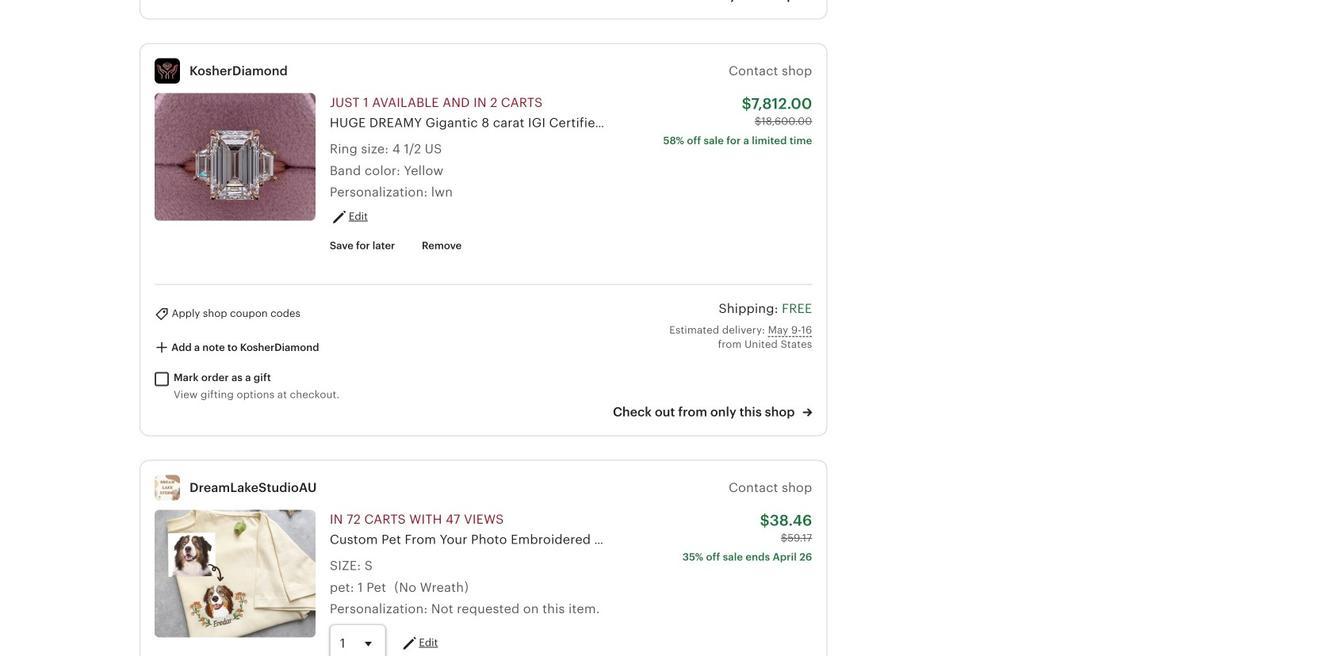 Task type: locate. For each thing, give the bounding box(es) containing it.
kosherdiamond image
[[155, 58, 180, 84]]



Task type: vqa. For each thing, say whether or not it's contained in the screenshot.
'shipping' to the right
no



Task type: describe. For each thing, give the bounding box(es) containing it.
huge dreamy gigantic 8 carat igi certified e/vvs2 three stone emerald cut lab grown diamond engagement ring, side trapezoids, 8k gold image
[[155, 93, 316, 221]]

dreamlakestudioau image
[[155, 475, 180, 501]]

custom pet from your photo embroidered shirt,personalized dog shirt,custom pet portrait gift,embroidered cat t shirt,custom gifts image
[[155, 510, 316, 638]]



